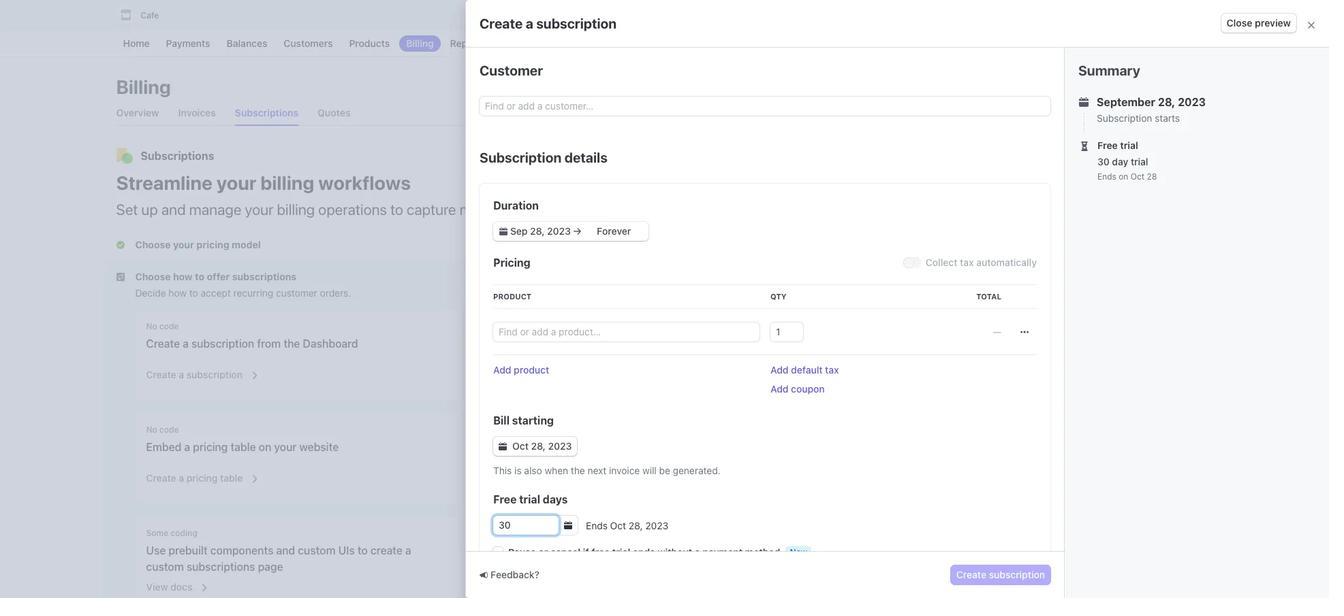 Task type: locate. For each thing, give the bounding box(es) containing it.
recurring inside billing scale 0.8% on recurring payments and one-time invoice payments automate quoting, subscription billing, invoicing, revenue recovery, and revenue recognition.
[[912, 270, 952, 281]]

1 horizontal spatial more
[[995, 324, 1018, 336]]

2 vertical spatial svg image
[[499, 443, 507, 451]]

add default tax
[[771, 364, 839, 376]]

offer inside create subscriptions, offer trials or discounts, and effortlessly manage recurring billing.
[[969, 214, 990, 226]]

create a subscription
[[480, 15, 617, 31], [146, 369, 243, 381]]

and right discounts,
[[1076, 214, 1093, 226]]

2 vertical spatial oct
[[610, 520, 626, 532]]

link inside no code share a payment link with your customers
[[572, 338, 590, 350]]

view docs down this
[[484, 478, 531, 490]]

september
[[1097, 96, 1155, 108]]

2023 inside button
[[548, 441, 572, 452]]

no inside no code create a subscription from the dashboard
[[146, 322, 157, 332]]

billing scale 0.8% on recurring payments and one-time invoice payments automate quoting, subscription billing, invoicing, revenue recovery, and revenue recognition.
[[873, 251, 1167, 310]]

close
[[1227, 17, 1253, 29]]

offer inside dropdown button
[[207, 271, 230, 283]]

no up share
[[484, 322, 495, 332]]

subscriptions down components on the left bottom of the page
[[187, 561, 255, 574]]

0 horizontal spatial 2023
[[548, 441, 572, 452]]

0 vertical spatial tax
[[960, 257, 974, 268]]

1 horizontal spatial view docs button
[[476, 469, 548, 494]]

0 horizontal spatial with
[[592, 338, 614, 350]]

payment inside button
[[525, 369, 564, 381]]

starter
[[916, 178, 948, 190]]

be
[[659, 465, 670, 477]]

0 vertical spatial subscriptions
[[232, 271, 296, 283]]

1 horizontal spatial or
[[1017, 214, 1026, 226]]

1 vertical spatial view docs
[[146, 582, 192, 593]]

1 vertical spatial pricing
[[186, 473, 218, 484]]

add default tax button
[[771, 364, 839, 377]]

0 horizontal spatial subscription
[[480, 150, 562, 166]]

code inside no code share a payment link with your customers
[[498, 322, 517, 332]]

manage
[[189, 201, 241, 219], [1147, 214, 1182, 226]]

and up page at the left bottom of the page
[[276, 545, 295, 557]]

globally.
[[756, 201, 808, 219]]

add inside button
[[771, 384, 789, 395]]

link inside button
[[566, 369, 582, 381]]

Find or add a customer… text field
[[480, 97, 1051, 116]]

billing.
[[915, 226, 944, 237]]

0 vertical spatial invoice
[[1061, 270, 1092, 281]]

2 horizontal spatial oct
[[1131, 172, 1145, 182]]

0 vertical spatial ends
[[1098, 172, 1117, 182]]

create subscriptions, offer trials or discounts, and effortlessly manage recurring billing.
[[873, 214, 1182, 237]]

subscriptions
[[141, 150, 214, 162]]

1 horizontal spatial create a subscription
[[480, 15, 617, 31]]

subscriptions,
[[905, 214, 967, 226]]

summary
[[1078, 63, 1140, 78]]

no inside no code embed a pricing table on your website
[[146, 425, 157, 435]]

billing for billing scale 0.8% on recurring payments and one-time invoice payments automate quoting, subscription billing, invoicing, revenue recovery, and revenue recognition.
[[873, 251, 900, 263]]

on inside no code embed a pricing table on your website
[[259, 441, 271, 454]]

oct left 28
[[1131, 172, 1145, 182]]

0 horizontal spatial tax
[[825, 364, 839, 376]]

0 horizontal spatial 28,
[[531, 441, 546, 452]]

0 vertical spatial the
[[284, 338, 300, 350]]

invoice left will
[[609, 465, 640, 477]]

2 vertical spatial 28,
[[629, 520, 643, 532]]

subscriptions up decide how to accept recurring customer orders.
[[232, 271, 296, 283]]

28, inside september 28, 2023 subscription starts
[[1158, 96, 1175, 108]]

0 horizontal spatial view
[[146, 582, 168, 593]]

1 vertical spatial table
[[220, 473, 243, 484]]

0.8%
[[873, 270, 896, 281]]

no
[[146, 322, 157, 332], [484, 322, 495, 332], [146, 425, 157, 435]]

quoting,
[[918, 287, 954, 298]]

on inside 'free trial 30 day trial ends on oct 28'
[[1119, 172, 1128, 182]]

view docs down the use
[[146, 582, 192, 593]]

free trial 30 day trial ends on oct 28
[[1098, 140, 1157, 182]]

2023
[[1178, 96, 1206, 108], [548, 441, 572, 452], [645, 520, 668, 532]]

starts
[[1155, 112, 1180, 124]]

1 vertical spatial 28,
[[531, 441, 546, 452]]

ends up "free"
[[586, 520, 608, 532]]

28, for september
[[1158, 96, 1175, 108]]

subscription
[[1097, 112, 1152, 124], [480, 150, 562, 166]]

payments up recovery,
[[1094, 270, 1137, 281]]

subscriptions inside low code offer subscriptions on your website with a checkout integration
[[513, 441, 582, 454]]

0 vertical spatial view docs button
[[476, 469, 548, 494]]

revenue up start date field
[[496, 201, 548, 219]]

1 vertical spatial free
[[493, 494, 517, 506]]

offer left trials
[[969, 214, 990, 226]]

28,
[[1158, 96, 1175, 108], [531, 441, 546, 452], [629, 520, 643, 532]]

a inside no code create a subscription from the dashboard
[[183, 338, 189, 350]]

table up create a pricing table button
[[231, 441, 256, 454]]

view docs for use prebuilt components and custom uis to create a custom subscriptions page
[[146, 582, 192, 593]]

offer
[[484, 441, 510, 454]]

1 vertical spatial offer
[[207, 271, 230, 283]]

None text field
[[771, 323, 803, 342]]

time
[[1039, 270, 1058, 281]]

website
[[299, 441, 339, 454], [625, 441, 665, 454]]

billing
[[116, 76, 171, 98], [886, 178, 914, 190], [873, 251, 900, 263]]

0 vertical spatial oct
[[1131, 172, 1145, 182]]

custom
[[298, 545, 336, 557], [146, 561, 184, 574]]

feedback?
[[491, 570, 540, 581]]

docs
[[509, 478, 531, 490], [170, 582, 192, 593]]

recurring down choose how to offer subscriptions
[[233, 288, 273, 299]]

more left duration at the left
[[460, 201, 493, 219]]

0 horizontal spatial the
[[284, 338, 300, 350]]

revenue
[[496, 201, 548, 219], [1089, 287, 1124, 298], [892, 298, 927, 310]]

trial left days at the bottom left
[[519, 494, 540, 506]]

close preview
[[1227, 17, 1291, 29]]

svg image
[[1061, 83, 1069, 91], [499, 228, 508, 236], [499, 443, 507, 451]]

create a pricing table button
[[138, 464, 260, 488]]

accept inside "streamline your billing workflows set up and manage your billing operations to capture more revenue and accept recurring payments globally."
[[579, 201, 623, 219]]

add left coupon
[[771, 384, 789, 395]]

manage right "effortlessly"
[[1147, 214, 1182, 226]]

the left next
[[571, 465, 585, 477]]

1 vertical spatial tax
[[825, 364, 839, 376]]

1 vertical spatial view
[[146, 582, 168, 593]]

link down no code share a payment link with your customers
[[566, 369, 582, 381]]

1 vertical spatial more
[[995, 324, 1018, 336]]

30
[[1098, 156, 1110, 168]]

0 vertical spatial accept
[[579, 201, 623, 219]]

0 vertical spatial 2023
[[1178, 96, 1206, 108]]

code for embed
[[159, 425, 179, 435]]

scale
[[903, 251, 927, 263]]

revenue left recovery,
[[1089, 287, 1124, 298]]

tax right default
[[825, 364, 839, 376]]

learn
[[967, 324, 992, 336]]

0 vertical spatial view
[[484, 478, 506, 490]]

custom left the uis
[[298, 545, 336, 557]]

1 vertical spatial oct
[[512, 441, 529, 452]]

0 horizontal spatial accept
[[201, 288, 231, 299]]

1 vertical spatial invoice
[[609, 465, 640, 477]]

0 horizontal spatial offer
[[207, 271, 230, 283]]

2 vertical spatial 2023
[[645, 520, 668, 532]]

pricing inside button
[[186, 473, 218, 484]]

link up create a payment link button
[[572, 338, 590, 350]]

collect tax automatically
[[926, 257, 1037, 268]]

add for add coupon
[[771, 384, 789, 395]]

create subscription button
[[951, 566, 1051, 585]]

1 vertical spatial with
[[667, 441, 689, 454]]

0 vertical spatial link
[[572, 338, 590, 350]]

oct up pause or cancel if free trial ends without a payment method
[[610, 520, 626, 532]]

0 horizontal spatial custom
[[146, 561, 184, 574]]

subscription inside september 28, 2023 subscription starts
[[1097, 112, 1152, 124]]

from
[[257, 338, 281, 350]]

your
[[217, 172, 256, 194], [245, 201, 273, 219], [617, 338, 639, 350], [274, 441, 297, 454], [600, 441, 623, 454]]

more left svg image
[[995, 324, 1018, 336]]

view for offer subscriptions on your website with a checkout integration
[[484, 478, 506, 490]]

table down no code embed a pricing table on your website
[[220, 473, 243, 484]]

1 horizontal spatial subscription
[[1097, 112, 1152, 124]]

free up the 30
[[1098, 140, 1118, 151]]

0 horizontal spatial payments
[[689, 201, 752, 219]]

website inside no code embed a pricing table on your website
[[299, 441, 339, 454]]

0 horizontal spatial manage
[[189, 201, 241, 219]]

checkout
[[700, 441, 749, 454]]

0 vertical spatial more
[[460, 201, 493, 219]]

if
[[583, 547, 589, 559]]

to up decide how to accept recurring customer orders.
[[195, 271, 205, 283]]

oct inside 'free trial 30 day trial ends on oct 28'
[[1131, 172, 1145, 182]]

1 horizontal spatial view docs
[[484, 478, 531, 490]]

2023 up starts
[[1178, 96, 1206, 108]]

recurring inside "streamline your billing workflows set up and manage your billing operations to capture more revenue and accept recurring payments globally."
[[627, 201, 685, 219]]

to left capture
[[390, 201, 403, 219]]

and inside create subscriptions, offer trials or discounts, and effortlessly manage recurring billing.
[[1076, 214, 1093, 226]]

0 horizontal spatial view docs button
[[138, 573, 209, 597]]

0 vertical spatial docs
[[509, 478, 531, 490]]

code up share
[[498, 322, 517, 332]]

operations
[[318, 201, 387, 219]]

code for offer
[[502, 425, 522, 435]]

1 horizontal spatial offer
[[969, 214, 990, 226]]

customer
[[480, 63, 543, 78]]

how right decide
[[169, 288, 187, 299]]

the right from
[[284, 338, 300, 350]]

trials
[[993, 214, 1014, 226]]

1 vertical spatial subscriptions
[[513, 441, 582, 454]]

0 horizontal spatial ends
[[586, 520, 608, 532]]

0 vertical spatial how
[[173, 271, 193, 283]]

to
[[390, 201, 403, 219], [195, 271, 205, 283], [189, 288, 198, 299], [358, 545, 368, 557]]

streamline
[[116, 172, 213, 194]]

decide
[[135, 288, 166, 299]]

billing for billing
[[116, 76, 171, 98]]

28, inside button
[[531, 441, 546, 452]]

28, up starts
[[1158, 96, 1175, 108]]

2 website from the left
[[625, 441, 665, 454]]

1 horizontal spatial ends
[[1098, 172, 1117, 182]]

view down the use
[[146, 582, 168, 593]]

website inside low code offer subscriptions on your website with a checkout integration
[[625, 441, 665, 454]]

0 vertical spatial with
[[592, 338, 614, 350]]

how for choose
[[173, 271, 193, 283]]

subscriptions inside dropdown button
[[232, 271, 296, 283]]

view docs
[[484, 478, 531, 490], [146, 582, 192, 593]]

decide how to accept recurring customer orders.
[[135, 288, 351, 299]]

2 vertical spatial subscriptions
[[187, 561, 255, 574]]

billing inside billing scale 0.8% on recurring payments and one-time invoice payments automate quoting, subscription billing, invoicing, revenue recovery, and revenue recognition.
[[873, 251, 900, 263]]

add for add default tax
[[771, 364, 789, 376]]

one-
[[1019, 270, 1039, 281]]

ends oct 28, 2023
[[586, 520, 668, 532]]

code down decide
[[159, 322, 179, 332]]

invoice up "invoicing,"
[[1061, 270, 1092, 281]]

code inside no code embed a pricing table on your website
[[159, 425, 179, 435]]

subscription up duration at the left
[[480, 150, 562, 166]]

and
[[161, 201, 186, 219], [551, 201, 576, 219], [1076, 214, 1093, 226], [1000, 270, 1016, 281], [873, 298, 889, 310], [276, 545, 295, 557]]

no inside no code share a payment link with your customers
[[484, 322, 495, 332]]

subscriptions inside some coding use prebuilt components and custom uis to create a custom subscriptions page
[[187, 561, 255, 574]]

subscriptions
[[232, 271, 296, 283], [513, 441, 582, 454], [187, 561, 255, 574]]

1 horizontal spatial website
[[625, 441, 665, 454]]

0 vertical spatial offer
[[969, 214, 990, 226]]

more
[[460, 201, 493, 219], [995, 324, 1018, 336]]

28, up the also
[[531, 441, 546, 452]]

end date field
[[582, 225, 646, 238]]

0 horizontal spatial oct
[[512, 441, 529, 452]]

trial
[[1120, 140, 1138, 151], [1131, 156, 1148, 168], [519, 494, 540, 506], [612, 547, 630, 559]]

0 horizontal spatial docs
[[170, 582, 192, 593]]

or right the pause
[[539, 547, 548, 559]]

with inside no code share a payment link with your customers
[[592, 338, 614, 350]]

uis
[[338, 545, 355, 557]]

2023 up 'when'
[[548, 441, 572, 452]]

view for use prebuilt components and custom uis to create a custom subscriptions page
[[146, 582, 168, 593]]

subscription inside button
[[186, 369, 243, 381]]

ends down the 30
[[1098, 172, 1117, 182]]

1 vertical spatial billing
[[886, 178, 914, 190]]

recurring up scale
[[873, 226, 913, 237]]

subscription down september
[[1097, 112, 1152, 124]]

with left customers
[[592, 338, 614, 350]]

how inside choose how to offer subscriptions dropdown button
[[173, 271, 193, 283]]

0 vertical spatial or
[[1017, 214, 1026, 226]]

0 vertical spatial svg image
[[1061, 83, 1069, 91]]

1 vertical spatial or
[[539, 547, 548, 559]]

learn more link
[[967, 324, 1018, 337]]

no code create a subscription from the dashboard
[[146, 322, 358, 350]]

0 vertical spatial view docs
[[484, 478, 531, 490]]

how right choose at the left of the page
[[173, 271, 193, 283]]

0 vertical spatial payment
[[525, 338, 569, 350]]

0 vertical spatial free
[[1098, 140, 1118, 151]]

1 website from the left
[[299, 441, 339, 454]]

and down '0.8%'
[[873, 298, 889, 310]]

or right trials
[[1017, 214, 1026, 226]]

2 horizontal spatial 2023
[[1178, 96, 1206, 108]]

0 vertical spatial pricing
[[193, 441, 228, 454]]

pricing
[[493, 257, 530, 269]]

1 vertical spatial subscription
[[480, 150, 562, 166]]

None number field
[[493, 516, 559, 535]]

oct
[[1131, 172, 1145, 182], [512, 441, 529, 452], [610, 520, 626, 532]]

subscriptions up 'when'
[[513, 441, 582, 454]]

1 vertical spatial 2023
[[548, 441, 572, 452]]

to right the uis
[[358, 545, 368, 557]]

payment
[[525, 338, 569, 350], [525, 369, 564, 381], [703, 547, 743, 559]]

subscription
[[536, 15, 617, 31], [957, 287, 1011, 298], [191, 338, 254, 350], [186, 369, 243, 381], [989, 570, 1045, 581]]

offer up decide how to accept recurring customer orders.
[[207, 271, 230, 283]]

recovery,
[[1127, 287, 1167, 298]]

docs for prebuilt
[[170, 582, 192, 593]]

manage inside create subscriptions, offer trials or discounts, and effortlessly manage recurring billing.
[[1147, 214, 1182, 226]]

view down this
[[484, 478, 506, 490]]

free inside 'free trial 30 day trial ends on oct 28'
[[1098, 140, 1118, 151]]

1 horizontal spatial manage
[[1147, 214, 1182, 226]]

manage down streamline
[[189, 201, 241, 219]]

2 horizontal spatial 28,
[[1158, 96, 1175, 108]]

0 vertical spatial subscription
[[1097, 112, 1152, 124]]

0 horizontal spatial create a subscription
[[146, 369, 243, 381]]

new
[[790, 548, 807, 558]]

payment inside no code share a payment link with your customers
[[525, 338, 569, 350]]

2023 inside september 28, 2023 subscription starts
[[1178, 96, 1206, 108]]

total
[[976, 292, 1001, 301]]

0 horizontal spatial view docs
[[146, 582, 192, 593]]

and up start date field
[[551, 201, 576, 219]]

1 horizontal spatial accept
[[579, 201, 623, 219]]

0 vertical spatial create a subscription
[[480, 15, 617, 31]]

revenue down '0.8%'
[[892, 298, 927, 310]]

your inside no code share a payment link with your customers
[[617, 338, 639, 350]]

1 horizontal spatial view
[[484, 478, 506, 490]]

0 vertical spatial billing
[[116, 76, 171, 98]]

1 vertical spatial payment
[[525, 369, 564, 381]]

a inside low code offer subscriptions on your website with a checkout integration
[[692, 441, 698, 454]]

1 vertical spatial billing
[[277, 201, 315, 219]]

no code embed a pricing table on your website
[[146, 425, 339, 454]]

oct up the integration
[[512, 441, 529, 452]]

2 horizontal spatial revenue
[[1089, 287, 1124, 298]]

pricing up create a pricing table button
[[193, 441, 228, 454]]

code for create
[[159, 322, 179, 332]]

with up "be"
[[667, 441, 689, 454]]

duration
[[493, 200, 539, 212]]

recurring inside create subscriptions, offer trials or discounts, and effortlessly manage recurring billing.
[[873, 226, 913, 237]]

with inside low code offer subscriptions on your website with a checkout integration
[[667, 441, 689, 454]]

payments down collect tax automatically
[[954, 270, 997, 281]]

0 horizontal spatial website
[[299, 441, 339, 454]]

invoice
[[1061, 270, 1092, 281], [609, 465, 640, 477]]

1 horizontal spatial invoice
[[1061, 270, 1092, 281]]

no for embed a pricing table on your website
[[146, 425, 157, 435]]

add down share
[[493, 364, 511, 376]]

code right 'low'
[[502, 425, 522, 435]]

a
[[526, 15, 533, 31], [183, 338, 189, 350], [516, 338, 522, 350], [179, 369, 184, 381], [517, 369, 522, 381], [184, 441, 190, 454], [692, 441, 698, 454], [179, 473, 184, 484], [405, 545, 411, 557], [695, 547, 700, 559]]

accept up end date field
[[579, 201, 623, 219]]

—
[[993, 326, 1001, 338]]

recurring up end date field
[[627, 201, 685, 219]]

code inside no code create a subscription from the dashboard
[[159, 322, 179, 332]]

1 horizontal spatial revenue
[[892, 298, 927, 310]]

1 vertical spatial the
[[571, 465, 585, 477]]

28, up ends
[[629, 520, 643, 532]]

free down this
[[493, 494, 517, 506]]

no for share a payment link with your customers
[[484, 322, 495, 332]]

billing for billing starter
[[886, 178, 914, 190]]

add up add coupon
[[771, 364, 789, 376]]

pause
[[508, 547, 536, 559]]

custom down the use
[[146, 561, 184, 574]]

recurring down collect
[[912, 270, 952, 281]]

0 vertical spatial table
[[231, 441, 256, 454]]

1 vertical spatial link
[[566, 369, 582, 381]]

1 horizontal spatial free
[[1098, 140, 1118, 151]]

svg image
[[1021, 328, 1029, 337]]

tax right collect
[[960, 257, 974, 268]]

how
[[173, 271, 193, 283], [169, 288, 187, 299]]

docs down prebuilt
[[170, 582, 192, 593]]

accept down choose how to offer subscriptions
[[201, 288, 231, 299]]

0 vertical spatial custom
[[298, 545, 336, 557]]

no up embed
[[146, 425, 157, 435]]

1 horizontal spatial docs
[[509, 478, 531, 490]]

pricing down no code embed a pricing table on your website
[[186, 473, 218, 484]]

free for free trial 30 day trial ends on oct 28
[[1098, 140, 1118, 151]]

no down decide
[[146, 322, 157, 332]]

generated.
[[673, 465, 721, 477]]

code inside low code offer subscriptions on your website with a checkout integration
[[502, 425, 522, 435]]

docs down is
[[509, 478, 531, 490]]

qty
[[771, 292, 787, 301]]

payments left globally.
[[689, 201, 752, 219]]

code up embed
[[159, 425, 179, 435]]

2023 up pause or cancel if free trial ends without a payment method
[[645, 520, 668, 532]]

use
[[146, 545, 166, 557]]



Task type: describe. For each thing, give the bounding box(es) containing it.
streamline your billing workflows set up and manage your billing operations to capture more revenue and accept recurring payments globally.
[[116, 172, 808, 219]]

starting
[[512, 415, 554, 427]]

2023 for oct
[[548, 441, 572, 452]]

low code offer subscriptions on your website with a checkout integration
[[484, 425, 749, 470]]

create
[[371, 545, 403, 557]]

coupon
[[791, 384, 825, 395]]

without
[[658, 547, 692, 559]]

a inside button
[[179, 369, 184, 381]]

workflows
[[318, 172, 411, 194]]

and right up
[[161, 201, 186, 219]]

embed
[[146, 441, 181, 454]]

28, for oct
[[531, 441, 546, 452]]

product
[[514, 364, 549, 376]]

create inside create subscriptions, offer trials or discounts, and effortlessly manage recurring billing.
[[873, 214, 902, 226]]

page
[[258, 561, 283, 574]]

add product button
[[493, 364, 549, 377]]

also
[[524, 465, 542, 477]]

docs for subscriptions
[[509, 478, 531, 490]]

billing,
[[1014, 287, 1042, 298]]

create a payment link
[[484, 369, 582, 381]]

or inside create subscriptions, offer trials or discounts, and effortlessly manage recurring billing.
[[1017, 214, 1026, 226]]

create a subscription inside button
[[146, 369, 243, 381]]

dashboard
[[303, 338, 358, 350]]

this is also when the next invoice will be generated.
[[493, 465, 721, 477]]

to down choose how to offer subscriptions dropdown button
[[189, 288, 198, 299]]

subscription inside button
[[989, 570, 1045, 581]]

no code share a payment link with your customers
[[484, 322, 695, 350]]

to inside "streamline your billing workflows set up and manage your billing operations to capture more revenue and accept recurring payments globally."
[[390, 201, 403, 219]]

pause or cancel if free trial ends without a payment method
[[508, 547, 780, 559]]

learn more
[[967, 324, 1018, 336]]

recognition.
[[930, 298, 982, 310]]

when
[[545, 465, 568, 477]]

subscription inside no code create a subscription from the dashboard
[[191, 338, 254, 350]]

choose
[[135, 271, 171, 283]]

view docs for offer subscriptions on your website with a checkout integration
[[484, 478, 531, 490]]

a inside no code share a payment link with your customers
[[516, 338, 522, 350]]

payments inside "streamline your billing workflows set up and manage your billing operations to capture more revenue and accept recurring payments globally."
[[689, 201, 752, 219]]

add coupon
[[771, 384, 825, 395]]

svg image inside oct 28, 2023 button
[[499, 443, 507, 451]]

automate
[[873, 287, 915, 298]]

tax inside add default tax button
[[825, 364, 839, 376]]

create inside no code create a subscription from the dashboard
[[146, 338, 180, 350]]

details
[[565, 150, 608, 166]]

1 horizontal spatial tax
[[960, 257, 974, 268]]

your inside no code embed a pricing table on your website
[[274, 441, 297, 454]]

Find or add a product… text field
[[493, 323, 760, 342]]

some
[[146, 529, 168, 539]]

oct 28, 2023 button
[[493, 437, 577, 456]]

subscription details
[[480, 150, 608, 166]]

28
[[1147, 172, 1157, 182]]

0 vertical spatial billing
[[260, 172, 314, 194]]

choose how to offer subscriptions
[[135, 271, 296, 283]]

up
[[141, 201, 158, 219]]

to inside dropdown button
[[195, 271, 205, 283]]

prebuilt
[[169, 545, 208, 557]]

table inside no code embed a pricing table on your website
[[231, 441, 256, 454]]

billing starter
[[886, 178, 948, 190]]

a inside some coding use prebuilt components and custom uis to create a custom subscriptions page
[[405, 545, 411, 557]]

create a subscription button
[[138, 360, 260, 385]]

days
[[543, 494, 568, 506]]

components
[[210, 545, 273, 557]]

trial right "free"
[[612, 547, 630, 559]]

bill
[[493, 415, 510, 427]]

manage inside "streamline your billing workflows set up and manage your billing operations to capture more revenue and accept recurring payments globally."
[[189, 201, 241, 219]]

your inside low code offer subscriptions on your website with a checkout integration
[[600, 441, 623, 454]]

method
[[745, 547, 780, 559]]

ends
[[633, 547, 655, 559]]

and down automatically
[[1000, 270, 1016, 281]]

add for add product
[[493, 364, 511, 376]]

the inside no code create a subscription from the dashboard
[[284, 338, 300, 350]]

on inside low code offer subscriptions on your website with a checkout integration
[[585, 441, 597, 454]]

subscription inside billing scale 0.8% on recurring payments and one-time invoice payments automate quoting, subscription billing, invoicing, revenue recovery, and revenue recognition.
[[957, 287, 1011, 298]]

is
[[514, 465, 522, 477]]

ends inside 'free trial 30 day trial ends on oct 28'
[[1098, 172, 1117, 182]]

more inside "streamline your billing workflows set up and manage your billing operations to capture more revenue and accept recurring payments globally."
[[460, 201, 493, 219]]

2023 for september
[[1178, 96, 1206, 108]]

product
[[493, 292, 531, 301]]

1 horizontal spatial oct
[[610, 520, 626, 532]]

1 vertical spatial ends
[[586, 520, 608, 532]]

low
[[484, 425, 500, 435]]

table inside button
[[220, 473, 243, 484]]

oct inside button
[[512, 441, 529, 452]]

1 horizontal spatial 2023
[[645, 520, 668, 532]]

to inside some coding use prebuilt components and custom uis to create a custom subscriptions page
[[358, 545, 368, 557]]

1 vertical spatial accept
[[201, 288, 231, 299]]

trial right the "day" on the top right of the page
[[1131, 156, 1148, 168]]

how for decide
[[169, 288, 187, 299]]

1 horizontal spatial payments
[[954, 270, 997, 281]]

coding
[[171, 529, 198, 539]]

1 horizontal spatial custom
[[298, 545, 336, 557]]

automatically
[[976, 257, 1037, 268]]

invoice inside billing scale 0.8% on recurring payments and one-time invoice payments automate quoting, subscription billing, invoicing, revenue recovery, and revenue recognition.
[[1061, 270, 1092, 281]]

will
[[642, 465, 657, 477]]

2 vertical spatial payment
[[703, 547, 743, 559]]

on inside billing scale 0.8% on recurring payments and one-time invoice payments automate quoting, subscription billing, invoicing, revenue recovery, and revenue recognition.
[[898, 270, 909, 281]]

day
[[1112, 156, 1128, 168]]

orders.
[[320, 288, 351, 299]]

create a payment link button
[[476, 360, 599, 385]]

create subscription
[[956, 570, 1045, 581]]

trial up the "day" on the top right of the page
[[1120, 140, 1138, 151]]

and inside some coding use prebuilt components and custom uis to create a custom subscriptions page
[[276, 545, 295, 557]]

integration
[[484, 458, 539, 470]]

view docs button for subscriptions
[[476, 469, 548, 494]]

choose how to offer subscriptions button
[[116, 270, 299, 284]]

pricing inside no code embed a pricing table on your website
[[193, 441, 228, 454]]

code for share
[[498, 322, 517, 332]]

free trial days
[[493, 494, 568, 506]]

1 vertical spatial svg image
[[499, 228, 508, 236]]

2 horizontal spatial payments
[[1094, 270, 1137, 281]]

start date field
[[509, 225, 572, 238]]

oct 28, 2023
[[512, 441, 572, 452]]

some coding use prebuilt components and custom uis to create a custom subscriptions page
[[146, 529, 411, 574]]

free for free trial days
[[493, 494, 517, 506]]

0 horizontal spatial or
[[539, 547, 548, 559]]

view docs button for prebuilt
[[138, 573, 209, 597]]

1 horizontal spatial the
[[571, 465, 585, 477]]

bill  starting
[[493, 415, 554, 427]]

1 vertical spatial custom
[[146, 561, 184, 574]]

create a pricing table
[[146, 473, 243, 484]]

preview
[[1255, 17, 1291, 29]]

revenue inside "streamline your billing workflows set up and manage your billing operations to capture more revenue and accept recurring payments globally."
[[496, 201, 548, 219]]

no for create a subscription from the dashboard
[[146, 322, 157, 332]]

this
[[493, 465, 512, 477]]

cancel
[[551, 547, 581, 559]]

create inside button
[[146, 369, 176, 381]]

add coupon button
[[771, 383, 825, 397]]

discounts,
[[1028, 214, 1074, 226]]

effortlessly
[[1095, 214, 1145, 226]]

next
[[588, 465, 607, 477]]

add product
[[493, 364, 549, 376]]

default
[[791, 364, 823, 376]]

0 horizontal spatial invoice
[[609, 465, 640, 477]]

collect
[[926, 257, 958, 268]]

capture
[[407, 201, 456, 219]]

a inside no code embed a pricing table on your website
[[184, 441, 190, 454]]



Task type: vqa. For each thing, say whether or not it's contained in the screenshot.
Add product button
yes



